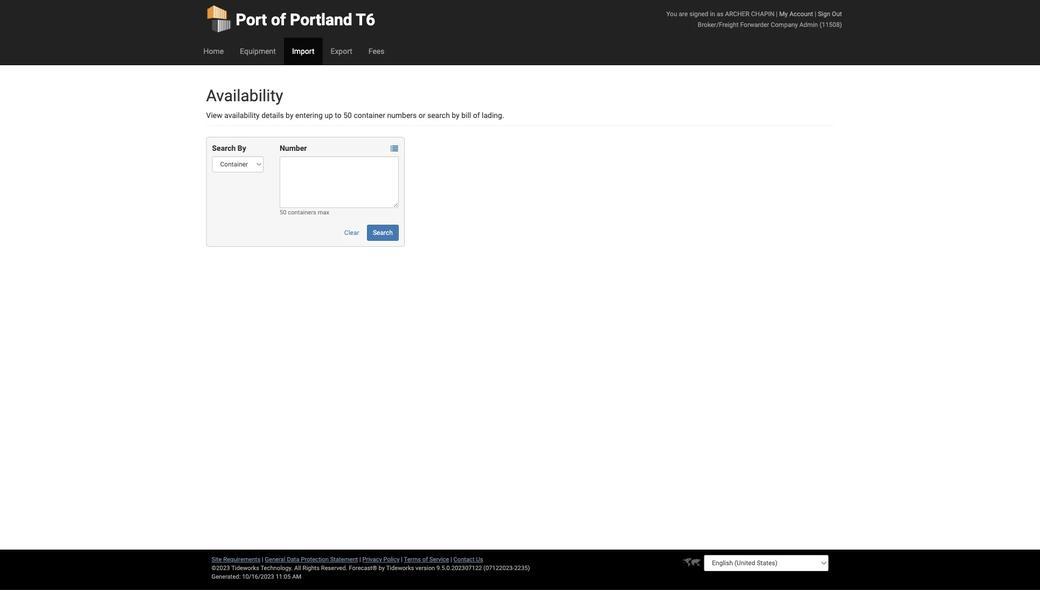 Task type: locate. For each thing, give the bounding box(es) containing it.
(07122023-
[[484, 565, 514, 572]]

statement
[[330, 556, 358, 563]]

2 vertical spatial of
[[422, 556, 428, 563]]

(11508)
[[820, 21, 842, 28]]

lading.
[[482, 111, 504, 120]]

terms of service link
[[404, 556, 449, 563]]

export
[[331, 47, 352, 56]]

site requirements link
[[212, 556, 261, 563]]

in
[[710, 10, 715, 18]]

containers
[[288, 209, 316, 216]]

search
[[427, 111, 450, 120]]

forecast®
[[349, 565, 377, 572]]

1 horizontal spatial 50
[[343, 111, 352, 120]]

by down privacy policy link
[[379, 565, 385, 572]]

entering
[[295, 111, 323, 120]]

of
[[271, 10, 286, 29], [473, 111, 480, 120], [422, 556, 428, 563]]

portland
[[290, 10, 352, 29]]

0 vertical spatial 50
[[343, 111, 352, 120]]

50 left containers
[[280, 209, 287, 216]]

am
[[292, 573, 301, 580]]

numbers
[[387, 111, 417, 120]]

0 horizontal spatial 50
[[280, 209, 287, 216]]

show list image
[[391, 145, 398, 152]]

10/16/2023
[[242, 573, 274, 580]]

| up forecast®
[[360, 556, 361, 563]]

availability
[[206, 86, 283, 105]]

1 vertical spatial of
[[473, 111, 480, 120]]

50 right 'to'
[[343, 111, 352, 120]]

archer
[[725, 10, 750, 18]]

| up the tideworks
[[401, 556, 403, 563]]

50
[[343, 111, 352, 120], [280, 209, 287, 216]]

up
[[325, 111, 333, 120]]

fees
[[369, 47, 385, 56]]

1 vertical spatial 50
[[280, 209, 287, 216]]

|
[[776, 10, 778, 18], [815, 10, 817, 18], [262, 556, 263, 563], [360, 556, 361, 563], [401, 556, 403, 563], [451, 556, 452, 563]]

import
[[292, 47, 315, 56]]

fees button
[[361, 38, 393, 65]]

signed
[[690, 10, 709, 18]]

| up "9.5.0.202307122"
[[451, 556, 452, 563]]

my account link
[[779, 10, 813, 18]]

| left "my"
[[776, 10, 778, 18]]

equipment
[[240, 47, 276, 56]]

bill
[[462, 111, 471, 120]]

privacy
[[363, 556, 382, 563]]

0 horizontal spatial of
[[271, 10, 286, 29]]

of right port at top left
[[271, 10, 286, 29]]

search for search by
[[212, 144, 236, 153]]

import button
[[284, 38, 323, 65]]

1 horizontal spatial by
[[379, 565, 385, 572]]

requirements
[[223, 556, 261, 563]]

contact us link
[[454, 556, 483, 563]]

view availability details by entering up to 50 container numbers or search by bill of lading.
[[206, 111, 504, 120]]

are
[[679, 10, 688, 18]]

1 horizontal spatial search
[[373, 229, 393, 237]]

search inside button
[[373, 229, 393, 237]]

privacy policy link
[[363, 556, 400, 563]]

of up version at the bottom left of page
[[422, 556, 428, 563]]

terms
[[404, 556, 421, 563]]

search left by
[[212, 144, 236, 153]]

sign out link
[[818, 10, 842, 18]]

search right clear button
[[373, 229, 393, 237]]

you are signed in as archer chapin | my account | sign out broker/freight forwarder company admin (11508)
[[667, 10, 842, 28]]

by left bill
[[452, 111, 460, 120]]

1 horizontal spatial of
[[422, 556, 428, 563]]

all
[[294, 565, 301, 572]]

by right details
[[286, 111, 294, 120]]

0 horizontal spatial search
[[212, 144, 236, 153]]

contact
[[454, 556, 475, 563]]

generated:
[[212, 573, 241, 580]]

1 vertical spatial search
[[373, 229, 393, 237]]

site
[[212, 556, 222, 563]]

2 horizontal spatial by
[[452, 111, 460, 120]]

by
[[286, 111, 294, 120], [452, 111, 460, 120], [379, 565, 385, 572]]

search
[[212, 144, 236, 153], [373, 229, 393, 237]]

of right bill
[[473, 111, 480, 120]]

us
[[476, 556, 483, 563]]

2235)
[[514, 565, 530, 572]]

| left sign
[[815, 10, 817, 18]]

you
[[667, 10, 677, 18]]

broker/freight
[[698, 21, 739, 28]]

0 vertical spatial search
[[212, 144, 236, 153]]

tideworks
[[386, 565, 414, 572]]

admin
[[800, 21, 818, 28]]



Task type: vqa. For each thing, say whether or not it's contained in the screenshot.
Don't
no



Task type: describe. For each thing, give the bounding box(es) containing it.
2 horizontal spatial of
[[473, 111, 480, 120]]

technology.
[[261, 565, 293, 572]]

search by
[[212, 144, 246, 153]]

9.5.0.202307122
[[437, 565, 482, 572]]

or
[[419, 111, 426, 120]]

out
[[832, 10, 842, 18]]

0 vertical spatial of
[[271, 10, 286, 29]]

port of portland t6
[[236, 10, 375, 29]]

home button
[[195, 38, 232, 65]]

protection
[[301, 556, 329, 563]]

to
[[335, 111, 342, 120]]

company
[[771, 21, 798, 28]]

view
[[206, 111, 222, 120]]

account
[[790, 10, 813, 18]]

clear
[[344, 229, 359, 237]]

as
[[717, 10, 724, 18]]

version
[[416, 565, 435, 572]]

general data protection statement link
[[265, 556, 358, 563]]

home
[[203, 47, 224, 56]]

11:05
[[276, 573, 291, 580]]

©2023 tideworks
[[212, 565, 259, 572]]

my
[[779, 10, 788, 18]]

port of portland t6 link
[[206, 0, 375, 38]]

details
[[262, 111, 284, 120]]

service
[[430, 556, 449, 563]]

chapin
[[751, 10, 775, 18]]

general
[[265, 556, 286, 563]]

site requirements | general data protection statement | privacy policy | terms of service | contact us ©2023 tideworks technology. all rights reserved. forecast® by tideworks version 9.5.0.202307122 (07122023-2235) generated: 10/16/2023 11:05 am
[[212, 556, 530, 580]]

| left general
[[262, 556, 263, 563]]

availability
[[224, 111, 260, 120]]

export button
[[323, 38, 361, 65]]

by inside site requirements | general data protection statement | privacy policy | terms of service | contact us ©2023 tideworks technology. all rights reserved. forecast® by tideworks version 9.5.0.202307122 (07122023-2235) generated: 10/16/2023 11:05 am
[[379, 565, 385, 572]]

Number text field
[[280, 156, 399, 208]]

port
[[236, 10, 267, 29]]

sign
[[818, 10, 831, 18]]

search for search
[[373, 229, 393, 237]]

t6
[[356, 10, 375, 29]]

50 containers max
[[280, 209, 329, 216]]

of inside site requirements | general data protection statement | privacy policy | terms of service | contact us ©2023 tideworks technology. all rights reserved. forecast® by tideworks version 9.5.0.202307122 (07122023-2235) generated: 10/16/2023 11:05 am
[[422, 556, 428, 563]]

forwarder
[[740, 21, 769, 28]]

number
[[280, 144, 307, 153]]

clear button
[[338, 225, 365, 241]]

equipment button
[[232, 38, 284, 65]]

search button
[[367, 225, 399, 241]]

data
[[287, 556, 300, 563]]

rights
[[303, 565, 320, 572]]

reserved.
[[321, 565, 348, 572]]

max
[[318, 209, 329, 216]]

by
[[238, 144, 246, 153]]

0 horizontal spatial by
[[286, 111, 294, 120]]

container
[[354, 111, 385, 120]]

policy
[[384, 556, 400, 563]]



